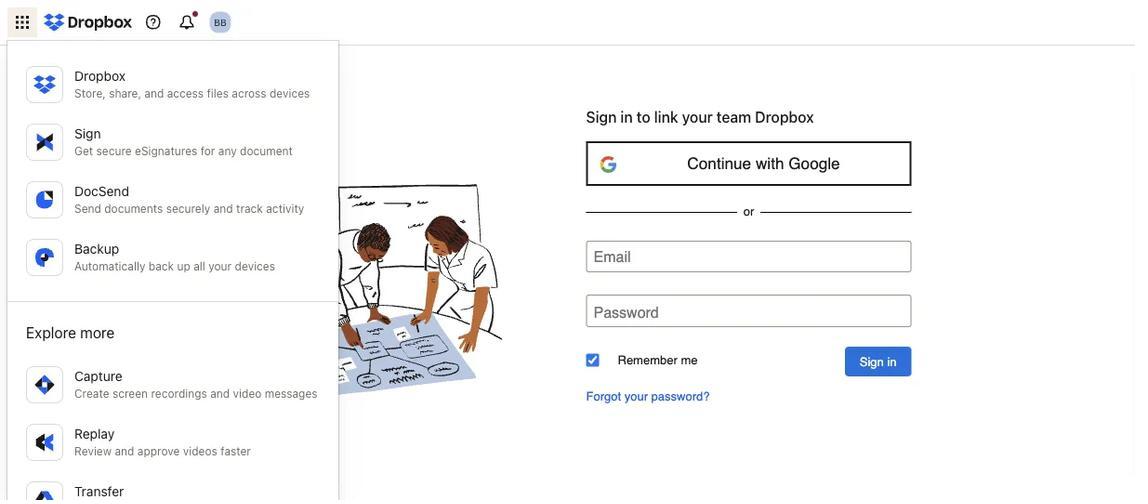 Task type: locate. For each thing, give the bounding box(es) containing it.
link
[[655, 108, 679, 126]]

remember
[[618, 354, 678, 367]]

recordings
[[151, 387, 207, 400]]

your right all
[[209, 259, 232, 273]]

0 horizontal spatial sign
[[74, 126, 101, 141]]

dropbox up the store,
[[74, 68, 126, 84]]

sign inside "sign in" button
[[860, 355, 884, 369]]

1 vertical spatial in
[[888, 355, 897, 369]]

documents
[[104, 202, 163, 215]]

dropbox logo - go to the homepage image
[[37, 7, 139, 37]]

devices right all
[[235, 259, 275, 273]]

capture create screen recordings and video messages
[[74, 369, 318, 400]]

to
[[637, 108, 651, 126]]

devices inside backup automatically back up all your devices
[[235, 259, 275, 273]]

sign in to link your team dropbox
[[586, 108, 814, 126]]

forgot
[[586, 389, 621, 403]]

and inside 'dropbox store, share, and access files across devices'
[[144, 86, 164, 100]]

in
[[621, 108, 633, 126], [888, 355, 897, 369]]

sign in button
[[845, 347, 912, 377]]

1 vertical spatial dropbox
[[755, 108, 814, 126]]

track
[[236, 202, 263, 215]]

and right review
[[115, 445, 134, 458]]

global header element
[[0, 0, 1136, 46]]

1 vertical spatial your
[[209, 259, 232, 273]]

Email email field
[[586, 241, 912, 273]]

0 vertical spatial in
[[621, 108, 633, 126]]

0 horizontal spatial dropbox
[[74, 68, 126, 84]]

1 horizontal spatial in
[[888, 355, 897, 369]]

in for sign in
[[888, 355, 897, 369]]

docsend send documents securely and track activity
[[74, 184, 304, 215]]

2 horizontal spatial your
[[682, 108, 713, 126]]

backup automatically back up all your devices
[[74, 241, 275, 273]]

files
[[207, 86, 229, 100]]

devices right across
[[270, 86, 310, 100]]

your right forgot
[[625, 389, 648, 403]]

0 vertical spatial devices
[[270, 86, 310, 100]]

1 horizontal spatial sign
[[586, 108, 617, 126]]

sign for sign in
[[860, 355, 884, 369]]

0 horizontal spatial your
[[209, 259, 232, 273]]

sign inside "sign get secure esignatures for any document"
[[74, 126, 101, 141]]

messages
[[265, 387, 318, 400]]

dropbox up with on the right of page
[[755, 108, 814, 126]]

faster
[[221, 445, 251, 458]]

0 vertical spatial your
[[682, 108, 713, 126]]

0 horizontal spatial in
[[621, 108, 633, 126]]

dropbox store, share, and access files across devices
[[74, 68, 310, 100]]

and right share,
[[144, 86, 164, 100]]

your
[[682, 108, 713, 126], [209, 259, 232, 273], [625, 389, 648, 403]]

and left the track
[[214, 202, 233, 215]]

all
[[194, 259, 205, 273]]

email
[[594, 248, 631, 265]]

sign get secure esignatures for any document
[[74, 126, 293, 157]]

devices
[[270, 86, 310, 100], [235, 259, 275, 273]]

or
[[744, 205, 755, 219]]

explore
[[26, 324, 76, 342]]

1 vertical spatial devices
[[235, 259, 275, 273]]

in inside button
[[888, 355, 897, 369]]

sign in
[[860, 355, 897, 369]]

password?
[[652, 389, 710, 403]]

replay review and approve videos faster
[[74, 426, 251, 458]]

securely
[[166, 202, 210, 215]]

sign
[[586, 108, 617, 126], [74, 126, 101, 141], [860, 355, 884, 369]]

0 vertical spatial dropbox
[[74, 68, 126, 84]]

dropbox
[[74, 68, 126, 84], [755, 108, 814, 126]]

and
[[144, 86, 164, 100], [214, 202, 233, 215], [210, 387, 230, 400], [115, 445, 134, 458]]

1 horizontal spatial your
[[625, 389, 648, 403]]

2 horizontal spatial sign
[[860, 355, 884, 369]]

any
[[218, 144, 237, 157]]

your right link
[[682, 108, 713, 126]]

share,
[[109, 86, 141, 100]]

and left video
[[210, 387, 230, 400]]



Task type: vqa. For each thing, say whether or not it's contained in the screenshot.
increase at the top right of the page
no



Task type: describe. For each thing, give the bounding box(es) containing it.
replay
[[74, 426, 115, 442]]

me
[[681, 354, 698, 367]]

up
[[177, 259, 190, 273]]

and inside the docsend send documents securely and track activity
[[214, 202, 233, 215]]

videos
[[183, 445, 218, 458]]

transfer
[[74, 484, 124, 499]]

esignatures
[[135, 144, 197, 157]]

automatically
[[74, 259, 146, 273]]

capture
[[74, 369, 122, 384]]

devices inside 'dropbox store, share, and access files across devices'
[[270, 86, 310, 100]]

your inside backup automatically back up all your devices
[[209, 259, 232, 273]]

Password password field
[[586, 295, 912, 327]]

with
[[756, 154, 784, 173]]

password
[[594, 304, 659, 321]]

activity
[[266, 202, 304, 215]]

1 horizontal spatial dropbox
[[755, 108, 814, 126]]

continue
[[688, 154, 752, 173]]

google
[[789, 154, 840, 173]]

team
[[717, 108, 752, 126]]

continue with google button
[[586, 141, 912, 186]]

sign for sign in to link your team dropbox
[[586, 108, 617, 126]]

transfer link
[[7, 472, 339, 500]]

dropbox inside 'dropbox store, share, and access files across devices'
[[74, 68, 126, 84]]

Remember me checkbox
[[586, 354, 599, 367]]

get
[[74, 144, 93, 157]]

forgot your password?
[[586, 389, 710, 403]]

forgot your password? link
[[586, 389, 912, 403]]

continue with google
[[688, 154, 840, 173]]

back
[[149, 259, 174, 273]]

access
[[167, 86, 204, 100]]

across
[[232, 86, 267, 100]]

send
[[74, 202, 101, 215]]

review
[[74, 445, 112, 458]]

2 vertical spatial your
[[625, 389, 648, 403]]

secure
[[96, 144, 132, 157]]

for
[[201, 144, 215, 157]]

in for sign in to link your team dropbox
[[621, 108, 633, 126]]

create
[[74, 387, 109, 400]]

store,
[[74, 86, 106, 100]]

remember me
[[618, 354, 698, 367]]

docsend
[[74, 184, 129, 199]]

and inside capture create screen recordings and video messages
[[210, 387, 230, 400]]

backup
[[74, 241, 119, 257]]

sign for sign get secure esignatures for any document
[[74, 126, 101, 141]]

approve
[[137, 445, 180, 458]]

screen
[[113, 387, 148, 400]]

document
[[240, 144, 293, 157]]

and inside replay review and approve videos faster
[[115, 445, 134, 458]]

video
[[233, 387, 262, 400]]

more
[[80, 324, 115, 342]]

explore more
[[26, 324, 115, 342]]



